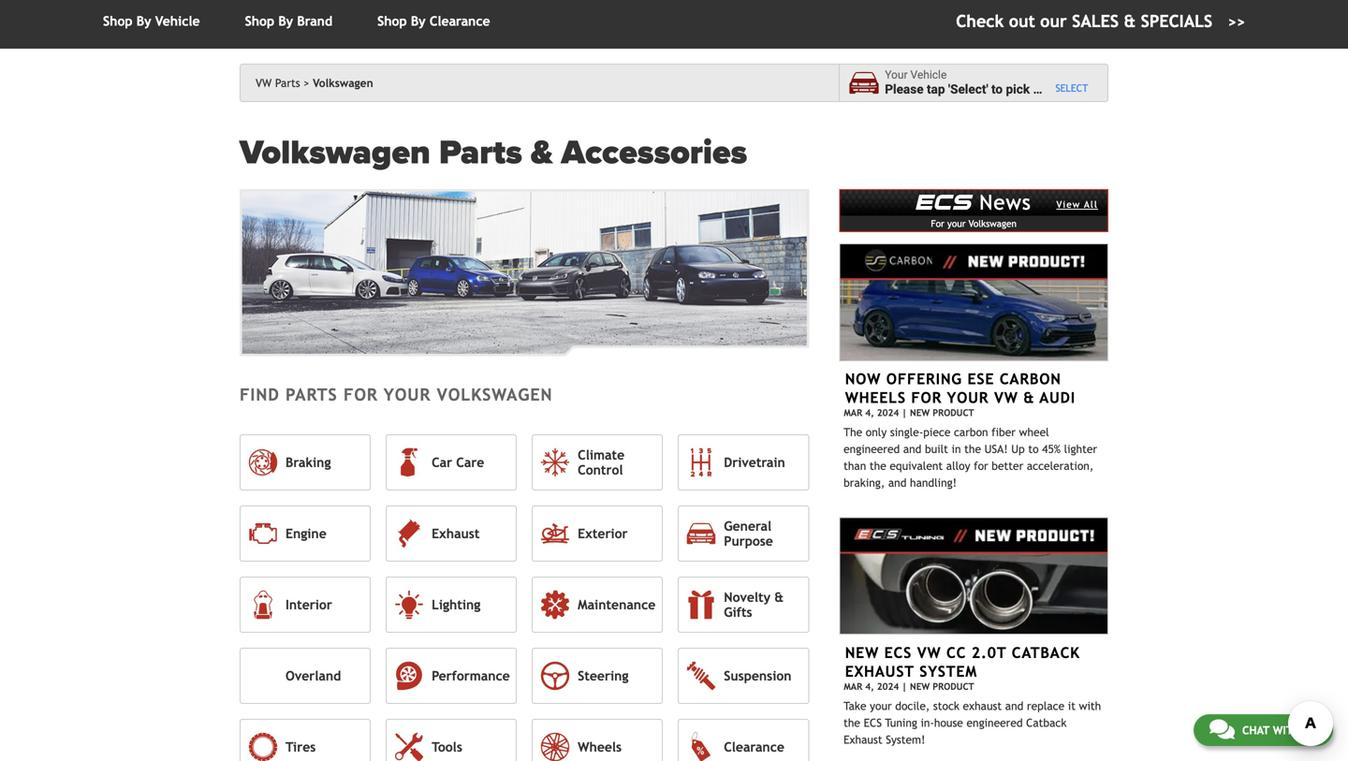 Task type: locate. For each thing, give the bounding box(es) containing it.
1 product from the top
[[933, 407, 974, 418]]

alloy
[[946, 459, 970, 472]]

1 horizontal spatial with
[[1273, 724, 1300, 737]]

1 horizontal spatial clearance
[[724, 739, 784, 754]]

2 mar from the top
[[844, 681, 862, 692]]

up
[[1011, 442, 1025, 456]]

1 vertical spatial to
[[1028, 442, 1039, 456]]

for up braking link
[[344, 385, 378, 405]]

shop
[[103, 14, 133, 29], [245, 14, 274, 29], [377, 14, 407, 29]]

1 vertical spatial engineered
[[967, 716, 1023, 729]]

cc
[[946, 644, 966, 661]]

0 vertical spatial your
[[947, 218, 966, 229]]

0 horizontal spatial vw
[[256, 76, 272, 89]]

4, up only
[[865, 407, 874, 418]]

2024 up only
[[877, 407, 899, 418]]

performance link
[[386, 648, 517, 704]]

for down usa!
[[974, 459, 988, 472]]

1 vertical spatial product
[[933, 681, 974, 692]]

1 vertical spatial |
[[902, 681, 907, 692]]

0 horizontal spatial by
[[136, 14, 151, 29]]

1 horizontal spatial to
[[1028, 442, 1039, 456]]

0 vertical spatial vehicle
[[155, 14, 200, 29]]

1 horizontal spatial by
[[278, 14, 293, 29]]

select link
[[1055, 82, 1088, 95]]

1 vertical spatial the
[[870, 459, 886, 472]]

the up braking,
[[870, 459, 886, 472]]

2 vertical spatial new
[[910, 681, 930, 692]]

climate control link
[[532, 434, 663, 490]]

your up please
[[885, 68, 908, 82]]

maintenance
[[578, 597, 656, 612]]

new up single-
[[910, 407, 930, 418]]

climate control
[[578, 447, 625, 477]]

0 vertical spatial 2024
[[877, 407, 899, 418]]

1 2024 from the top
[[877, 407, 899, 418]]

vw inside now offering ese carbon wheels for your vw & audi mar 4, 2024 | new product the only single-piece carbon fiber wheel engineered and built in the usa! up to 45% lighter than the equivalent alloy for better acceleration, braking, and handling!
[[994, 389, 1018, 406]]

2 vertical spatial vw
[[917, 644, 941, 661]]

braking
[[286, 455, 331, 470]]

1 horizontal spatial your
[[870, 699, 892, 712]]

volkswagen parts & accessories
[[240, 132, 747, 173]]

1 vertical spatial ecs
[[884, 644, 912, 661]]

catback down replace
[[1026, 716, 1067, 729]]

mar
[[844, 407, 862, 418], [844, 681, 862, 692]]

2 by from the left
[[278, 14, 293, 29]]

1 horizontal spatial your
[[947, 389, 989, 406]]

volkswagen right vw parts link
[[313, 76, 373, 89]]

vw
[[256, 76, 272, 89], [994, 389, 1018, 406], [917, 644, 941, 661]]

specials
[[1141, 11, 1213, 31]]

shop by brand
[[245, 14, 332, 29]]

and up equivalent
[[903, 442, 922, 456]]

2 vertical spatial the
[[844, 716, 860, 729]]

3 by from the left
[[411, 14, 426, 29]]

0 vertical spatial mar
[[844, 407, 862, 418]]

wheels inside now offering ese carbon wheels for your vw & audi mar 4, 2024 | new product the only single-piece carbon fiber wheel engineered and built in the usa! up to 45% lighter than the equivalent alloy for better acceleration, braking, and handling!
[[845, 389, 906, 406]]

new
[[910, 407, 930, 418], [845, 644, 879, 661], [910, 681, 930, 692]]

catback
[[1012, 644, 1080, 661], [1026, 716, 1067, 729]]

exhaust up lighting
[[432, 526, 480, 541]]

to
[[991, 82, 1003, 97], [1028, 442, 1039, 456]]

1 horizontal spatial vehicle
[[910, 68, 947, 82]]

product down system
[[933, 681, 974, 692]]

it
[[1068, 699, 1076, 712]]

| inside new ecs vw cc 2.0t catback exhaust system mar 4, 2024 | new product take your docile, stock exhaust and replace it with the ecs tuning in-house engineered catback exhaust system!
[[902, 681, 907, 692]]

vw up system
[[917, 644, 941, 661]]

2 shop from the left
[[245, 14, 274, 29]]

chat
[[1242, 724, 1270, 737]]

0 horizontal spatial your
[[384, 385, 431, 405]]

0 vertical spatial new
[[910, 407, 930, 418]]

mar up take on the right bottom of page
[[844, 681, 862, 692]]

with left us
[[1273, 724, 1300, 737]]

your right take on the right bottom of page
[[870, 699, 892, 712]]

vw down carbon
[[994, 389, 1018, 406]]

1 horizontal spatial vw
[[917, 644, 941, 661]]

1 vertical spatial for
[[974, 459, 988, 472]]

1 vertical spatial clearance
[[724, 739, 784, 754]]

new up take on the right bottom of page
[[845, 644, 879, 661]]

steering
[[578, 668, 629, 683]]

purpose
[[724, 533, 773, 548]]

shop for shop by clearance
[[377, 14, 407, 29]]

to left "pick"
[[991, 82, 1003, 97]]

1 vertical spatial exhaust
[[845, 663, 914, 680]]

0 horizontal spatial shop
[[103, 14, 133, 29]]

0 vertical spatial the
[[964, 442, 981, 456]]

0 horizontal spatial with
[[1079, 699, 1101, 712]]

view all
[[1056, 199, 1098, 210]]

your down ecs news on the top right of page
[[947, 218, 966, 229]]

2 vertical spatial exhaust
[[844, 733, 882, 746]]

2 horizontal spatial by
[[411, 14, 426, 29]]

0 vertical spatial parts
[[275, 76, 300, 89]]

suspension link
[[678, 648, 809, 704]]

0 horizontal spatial ecs
[[864, 716, 882, 729]]

1 vertical spatial wheels
[[578, 739, 622, 754]]

0 horizontal spatial the
[[844, 716, 860, 729]]

with
[[1079, 699, 1101, 712], [1273, 724, 1300, 737]]

with right it
[[1079, 699, 1101, 712]]

45%
[[1042, 442, 1061, 456]]

comments image
[[1209, 718, 1235, 741]]

the down take on the right bottom of page
[[844, 716, 860, 729]]

1 vertical spatial new
[[845, 644, 879, 661]]

0 vertical spatial 4,
[[865, 407, 874, 418]]

1 horizontal spatial wheels
[[845, 389, 906, 406]]

0 vertical spatial your
[[885, 68, 908, 82]]

vehicle inside your vehicle please tap 'select' to pick a vehicle
[[910, 68, 947, 82]]

4, up take on the right bottom of page
[[865, 681, 874, 692]]

by
[[136, 14, 151, 29], [278, 14, 293, 29], [411, 14, 426, 29]]

4,
[[865, 407, 874, 418], [865, 681, 874, 692]]

performance
[[432, 668, 510, 683]]

volkswagen
[[313, 76, 373, 89], [240, 132, 431, 173], [969, 218, 1017, 229], [437, 385, 553, 405]]

vw down shop by brand link
[[256, 76, 272, 89]]

shop by vehicle
[[103, 14, 200, 29]]

1 vertical spatial 4,
[[865, 681, 874, 692]]

in
[[952, 442, 961, 456]]

and down equivalent
[[888, 476, 907, 489]]

exhaust
[[432, 526, 480, 541], [845, 663, 914, 680], [844, 733, 882, 746]]

1 vertical spatial 2024
[[877, 681, 899, 692]]

car care
[[432, 455, 484, 470]]

2 vertical spatial your
[[870, 699, 892, 712]]

wheels down steering link at bottom left
[[578, 739, 622, 754]]

0 vertical spatial clearance
[[430, 14, 490, 29]]

1 shop from the left
[[103, 14, 133, 29]]

3 shop from the left
[[377, 14, 407, 29]]

general purpose link
[[678, 505, 809, 562]]

car
[[432, 455, 452, 470]]

2 vertical spatial ecs
[[864, 716, 882, 729]]

0 horizontal spatial for
[[344, 385, 378, 405]]

0 vertical spatial to
[[991, 82, 1003, 97]]

pick
[[1006, 82, 1030, 97]]

and left replace
[[1005, 699, 1024, 712]]

0 vertical spatial |
[[902, 407, 907, 418]]

ecs
[[916, 187, 972, 214], [884, 644, 912, 661], [864, 716, 882, 729]]

0 vertical spatial engineered
[[844, 442, 900, 456]]

product
[[933, 407, 974, 418], [933, 681, 974, 692]]

1 vertical spatial and
[[888, 476, 907, 489]]

to right up
[[1028, 442, 1039, 456]]

2024 inside now offering ese carbon wheels for your vw & audi mar 4, 2024 | new product the only single-piece carbon fiber wheel engineered and built in the usa! up to 45% lighter than the equivalent alloy for better acceleration, braking, and handling!
[[877, 407, 899, 418]]

exhaust
[[963, 699, 1002, 712]]

acceleration,
[[1027, 459, 1094, 472]]

1 vertical spatial for
[[911, 389, 942, 406]]

0 horizontal spatial engineered
[[844, 442, 900, 456]]

for
[[344, 385, 378, 405], [974, 459, 988, 472]]

new up docile, at the bottom right of the page
[[910, 681, 930, 692]]

1 vertical spatial your
[[947, 389, 989, 406]]

for down the offering
[[911, 389, 942, 406]]

0 vertical spatial wheels
[[845, 389, 906, 406]]

climate
[[578, 447, 625, 462]]

2 vertical spatial and
[[1005, 699, 1024, 712]]

0 vertical spatial catback
[[1012, 644, 1080, 661]]

your up 'car care' link
[[384, 385, 431, 405]]

1 vertical spatial vw
[[994, 389, 1018, 406]]

1 horizontal spatial the
[[870, 459, 886, 472]]

1 vertical spatial vehicle
[[910, 68, 947, 82]]

2 product from the top
[[933, 681, 974, 692]]

carbon
[[1000, 370, 1061, 388]]

wheels down 'now'
[[845, 389, 906, 406]]

1 by from the left
[[136, 14, 151, 29]]

0 vertical spatial vw
[[256, 76, 272, 89]]

braking,
[[844, 476, 885, 489]]

1 vertical spatial parts
[[439, 132, 522, 173]]

2 vertical spatial parts
[[286, 385, 338, 405]]

engineered down exhaust on the bottom right of the page
[[967, 716, 1023, 729]]

| up single-
[[902, 407, 907, 418]]

engineered down only
[[844, 442, 900, 456]]

1 mar from the top
[[844, 407, 862, 418]]

handling!
[[910, 476, 957, 489]]

1 vertical spatial mar
[[844, 681, 862, 692]]

2 4, from the top
[[865, 681, 874, 692]]

drivetrain link
[[678, 434, 809, 490]]

for down ecs news on the top right of page
[[931, 218, 945, 229]]

engineered inside now offering ese carbon wheels for your vw & audi mar 4, 2024 | new product the only single-piece carbon fiber wheel engineered and built in the usa! up to 45% lighter than the equivalent alloy for better acceleration, braking, and handling!
[[844, 442, 900, 456]]

ecs down take on the right bottom of page
[[864, 716, 882, 729]]

1 horizontal spatial engineered
[[967, 716, 1023, 729]]

0 vertical spatial with
[[1079, 699, 1101, 712]]

new inside now offering ese carbon wheels for your vw & audi mar 4, 2024 | new product the only single-piece carbon fiber wheel engineered and built in the usa! up to 45% lighter than the equivalent alloy for better acceleration, braking, and handling!
[[910, 407, 930, 418]]

than
[[844, 459, 866, 472]]

2 horizontal spatial shop
[[377, 14, 407, 29]]

chat with us
[[1242, 724, 1317, 737]]

engine
[[286, 526, 326, 541]]

ecs news
[[916, 187, 1032, 214]]

your
[[885, 68, 908, 82], [947, 389, 989, 406]]

mar up the
[[844, 407, 862, 418]]

parts
[[275, 76, 300, 89], [439, 132, 522, 173], [286, 385, 338, 405]]

equivalent
[[890, 459, 943, 472]]

2 | from the top
[[902, 681, 907, 692]]

0 vertical spatial and
[[903, 442, 922, 456]]

us
[[1304, 724, 1317, 737]]

care
[[456, 455, 484, 470]]

single-
[[890, 426, 923, 439]]

ecs up docile, at the bottom right of the page
[[884, 644, 912, 661]]

1 4, from the top
[[865, 407, 874, 418]]

news
[[979, 191, 1032, 214]]

the right "in"
[[964, 442, 981, 456]]

and inside new ecs vw cc 2.0t catback exhaust system mar 4, 2024 | new product take your docile, stock exhaust and replace it with the ecs tuning in-house engineered catback exhaust system!
[[1005, 699, 1024, 712]]

exhaust down take on the right bottom of page
[[844, 733, 882, 746]]

2 horizontal spatial vw
[[994, 389, 1018, 406]]

for
[[931, 218, 945, 229], [911, 389, 942, 406]]

0 vertical spatial ecs
[[916, 187, 972, 214]]

0 horizontal spatial vehicle
[[155, 14, 200, 29]]

a
[[1033, 82, 1040, 97]]

0 vertical spatial product
[[933, 407, 974, 418]]

catback up replace
[[1012, 644, 1080, 661]]

1 vertical spatial your
[[384, 385, 431, 405]]

for inside now offering ese carbon wheels for your vw & audi mar 4, 2024 | new product the only single-piece carbon fiber wheel engineered and built in the usa! up to 45% lighter than the equivalent alloy for better acceleration, braking, and handling!
[[974, 459, 988, 472]]

0 horizontal spatial your
[[885, 68, 908, 82]]

2024 up docile, at the bottom right of the page
[[877, 681, 899, 692]]

now offering ese carbon wheels for your vw & audi link
[[845, 370, 1076, 406]]

new ecs vw cc 2.0t catback exhaust system image
[[839, 517, 1108, 635]]

1 horizontal spatial shop
[[245, 14, 274, 29]]

2 horizontal spatial your
[[947, 218, 966, 229]]

your down the ese at the right
[[947, 389, 989, 406]]

usa!
[[984, 442, 1008, 456]]

wheels
[[845, 389, 906, 406], [578, 739, 622, 754]]

| up docile, at the bottom right of the page
[[902, 681, 907, 692]]

1 | from the top
[[902, 407, 907, 418]]

2024
[[877, 407, 899, 418], [877, 681, 899, 692]]

tools link
[[386, 719, 517, 761]]

0 horizontal spatial clearance
[[430, 14, 490, 29]]

1 vertical spatial with
[[1273, 724, 1300, 737]]

tuning
[[885, 716, 917, 729]]

engineered inside new ecs vw cc 2.0t catback exhaust system mar 4, 2024 | new product take your docile, stock exhaust and replace it with the ecs tuning in-house engineered catback exhaust system!
[[967, 716, 1023, 729]]

2 2024 from the top
[[877, 681, 899, 692]]

volkswagen up care
[[437, 385, 553, 405]]

exhaust up take on the right bottom of page
[[845, 663, 914, 680]]

& inside novelty & gifts
[[774, 590, 784, 605]]

ecs up for your volkswagen at top
[[916, 187, 972, 214]]

0 horizontal spatial to
[[991, 82, 1003, 97]]

2 horizontal spatial the
[[964, 442, 981, 456]]

for your volkswagen
[[931, 218, 1017, 229]]

1 horizontal spatial for
[[974, 459, 988, 472]]

product down now offering ese carbon wheels for your vw & audi link
[[933, 407, 974, 418]]

overland link
[[240, 648, 371, 704]]

your
[[947, 218, 966, 229], [384, 385, 431, 405], [870, 699, 892, 712]]

general purpose
[[724, 518, 773, 548]]

your inside new ecs vw cc 2.0t catback exhaust system mar 4, 2024 | new product take your docile, stock exhaust and replace it with the ecs tuning in-house engineered catback exhaust system!
[[870, 699, 892, 712]]



Task type: describe. For each thing, give the bounding box(es) containing it.
tires link
[[240, 719, 371, 761]]

product inside new ecs vw cc 2.0t catback exhaust system mar 4, 2024 | new product take your docile, stock exhaust and replace it with the ecs tuning in-house engineered catback exhaust system!
[[933, 681, 974, 692]]

0 vertical spatial exhaust
[[432, 526, 480, 541]]

parts for vw
[[275, 76, 300, 89]]

2.0t
[[972, 644, 1007, 661]]

car care link
[[386, 434, 517, 490]]

shop by vehicle link
[[103, 14, 200, 29]]

new ecs vw cc 2.0t catback exhaust system link
[[845, 644, 1080, 680]]

fiber
[[992, 426, 1016, 439]]

now
[[845, 370, 881, 388]]

carbon
[[954, 426, 988, 439]]

shop by brand link
[[245, 14, 332, 29]]

parts for find
[[286, 385, 338, 405]]

product inside now offering ese carbon wheels for your vw & audi mar 4, 2024 | new product the only single-piece carbon fiber wheel engineered and built in the usa! up to 45% lighter than the equivalent alloy for better acceleration, braking, and handling!
[[933, 407, 974, 418]]

braking link
[[240, 434, 371, 490]]

tools
[[432, 739, 462, 754]]

find
[[240, 385, 280, 405]]

new ecs vw cc 2.0t catback exhaust system mar 4, 2024 | new product take your docile, stock exhaust and replace it with the ecs tuning in-house engineered catback exhaust system!
[[844, 644, 1101, 746]]

maintenance link
[[532, 577, 663, 633]]

find parts for your volkswagen
[[240, 385, 553, 405]]

drivetrain
[[724, 455, 785, 470]]

wheels link
[[532, 719, 663, 761]]

the inside new ecs vw cc 2.0t catback exhaust system mar 4, 2024 | new product take your docile, stock exhaust and replace it with the ecs tuning in-house engineered catback exhaust system!
[[844, 716, 860, 729]]

general
[[724, 518, 772, 533]]

0 horizontal spatial wheels
[[578, 739, 622, 754]]

take
[[844, 699, 866, 712]]

exhaust link
[[386, 505, 517, 562]]

vw parts link
[[256, 76, 309, 89]]

vw inside new ecs vw cc 2.0t catback exhaust system mar 4, 2024 | new product take your docile, stock exhaust and replace it with the ecs tuning in-house engineered catback exhaust system!
[[917, 644, 941, 661]]

1 horizontal spatial ecs
[[884, 644, 912, 661]]

4, inside new ecs vw cc 2.0t catback exhaust system mar 4, 2024 | new product take your docile, stock exhaust and replace it with the ecs tuning in-house engineered catback exhaust system!
[[865, 681, 874, 692]]

select
[[1055, 82, 1088, 94]]

all
[[1084, 199, 1098, 210]]

ese
[[967, 370, 994, 388]]

shop by clearance
[[377, 14, 490, 29]]

exterior link
[[532, 505, 663, 562]]

your inside your vehicle please tap 'select' to pick a vehicle
[[885, 68, 908, 82]]

& inside now offering ese carbon wheels for your vw & audi mar 4, 2024 | new product the only single-piece carbon fiber wheel engineered and built in the usa! up to 45% lighter than the equivalent alloy for better acceleration, braking, and handling!
[[1023, 389, 1035, 406]]

sales & specials link
[[956, 8, 1245, 34]]

your inside now offering ese carbon wheels for your vw & audi mar 4, 2024 | new product the only single-piece carbon fiber wheel engineered and built in the usa! up to 45% lighter than the equivalent alloy for better acceleration, braking, and handling!
[[947, 389, 989, 406]]

now offering ese carbon wheels for your vw & audi image
[[839, 243, 1108, 361]]

to inside your vehicle please tap 'select' to pick a vehicle
[[991, 82, 1003, 97]]

tap
[[927, 82, 945, 97]]

your vehicle please tap 'select' to pick a vehicle
[[885, 68, 1084, 97]]

by for vehicle
[[136, 14, 151, 29]]

tires
[[286, 739, 316, 754]]

4, inside now offering ese carbon wheels for your vw & audi mar 4, 2024 | new product the only single-piece carbon fiber wheel engineered and built in the usa! up to 45% lighter than the equivalent alloy for better acceleration, braking, and handling!
[[865, 407, 874, 418]]

by for clearance
[[411, 14, 426, 29]]

audi
[[1040, 389, 1076, 406]]

interior
[[286, 597, 332, 612]]

now offering ese carbon wheels for your vw & audi mar 4, 2024 | new product the only single-piece carbon fiber wheel engineered and built in the usa! up to 45% lighter than the equivalent alloy for better acceleration, braking, and handling!
[[844, 370, 1097, 489]]

shop for shop by brand
[[245, 14, 274, 29]]

piece
[[923, 426, 951, 439]]

novelty & gifts
[[724, 590, 784, 620]]

accessories
[[561, 132, 747, 173]]

shop for shop by vehicle
[[103, 14, 133, 29]]

lighter
[[1064, 442, 1097, 456]]

house
[[934, 716, 963, 729]]

chat with us link
[[1193, 714, 1333, 746]]

volkswagen down vw parts link
[[240, 132, 431, 173]]

0 vertical spatial for
[[931, 218, 945, 229]]

steering link
[[532, 648, 663, 704]]

stock
[[933, 699, 960, 712]]

in-
[[921, 716, 934, 729]]

view
[[1056, 199, 1081, 210]]

built
[[925, 442, 948, 456]]

2 horizontal spatial ecs
[[916, 187, 972, 214]]

parts for volkswagen
[[439, 132, 522, 173]]

sales & specials
[[1072, 11, 1213, 31]]

with inside new ecs vw cc 2.0t catback exhaust system mar 4, 2024 | new product take your docile, stock exhaust and replace it with the ecs tuning in-house engineered catback exhaust system!
[[1079, 699, 1101, 712]]

replace
[[1027, 699, 1065, 712]]

1 vertical spatial catback
[[1026, 716, 1067, 729]]

volkswagen banner image image
[[240, 189, 809, 356]]

please
[[885, 82, 924, 97]]

shop by clearance link
[[377, 14, 490, 29]]

docile,
[[895, 699, 930, 712]]

clearance link
[[678, 719, 809, 761]]

lighting link
[[386, 577, 517, 633]]

by for brand
[[278, 14, 293, 29]]

only
[[866, 426, 887, 439]]

gifts
[[724, 605, 752, 620]]

better
[[992, 459, 1023, 472]]

exterior
[[578, 526, 628, 541]]

brand
[[297, 14, 332, 29]]

| inside now offering ese carbon wheels for your vw & audi mar 4, 2024 | new product the only single-piece carbon fiber wheel engineered and built in the usa! up to 45% lighter than the equivalent alloy for better acceleration, braking, and handling!
[[902, 407, 907, 418]]

the
[[844, 426, 862, 439]]

system
[[920, 663, 977, 680]]

vehicle
[[1043, 82, 1084, 97]]

to inside now offering ese carbon wheels for your vw & audi mar 4, 2024 | new product the only single-piece carbon fiber wheel engineered and built in the usa! up to 45% lighter than the equivalent alloy for better acceleration, braking, and handling!
[[1028, 442, 1039, 456]]

2024 inside new ecs vw cc 2.0t catback exhaust system mar 4, 2024 | new product take your docile, stock exhaust and replace it with the ecs tuning in-house engineered catback exhaust system!
[[877, 681, 899, 692]]

vw parts
[[256, 76, 300, 89]]

control
[[578, 462, 623, 477]]

for inside now offering ese carbon wheels for your vw & audi mar 4, 2024 | new product the only single-piece carbon fiber wheel engineered and built in the usa! up to 45% lighter than the equivalent alloy for better acceleration, braking, and handling!
[[911, 389, 942, 406]]

mar inside new ecs vw cc 2.0t catback exhaust system mar 4, 2024 | new product take your docile, stock exhaust and replace it with the ecs tuning in-house engineered catback exhaust system!
[[844, 681, 862, 692]]

mar inside now offering ese carbon wheels for your vw & audi mar 4, 2024 | new product the only single-piece carbon fiber wheel engineered and built in the usa! up to 45% lighter than the equivalent alloy for better acceleration, braking, and handling!
[[844, 407, 862, 418]]

engine link
[[240, 505, 371, 562]]

interior link
[[240, 577, 371, 633]]

volkswagen down the news
[[969, 218, 1017, 229]]

0 vertical spatial for
[[344, 385, 378, 405]]



Task type: vqa. For each thing, say whether or not it's contained in the screenshot.
Suspension link
yes



